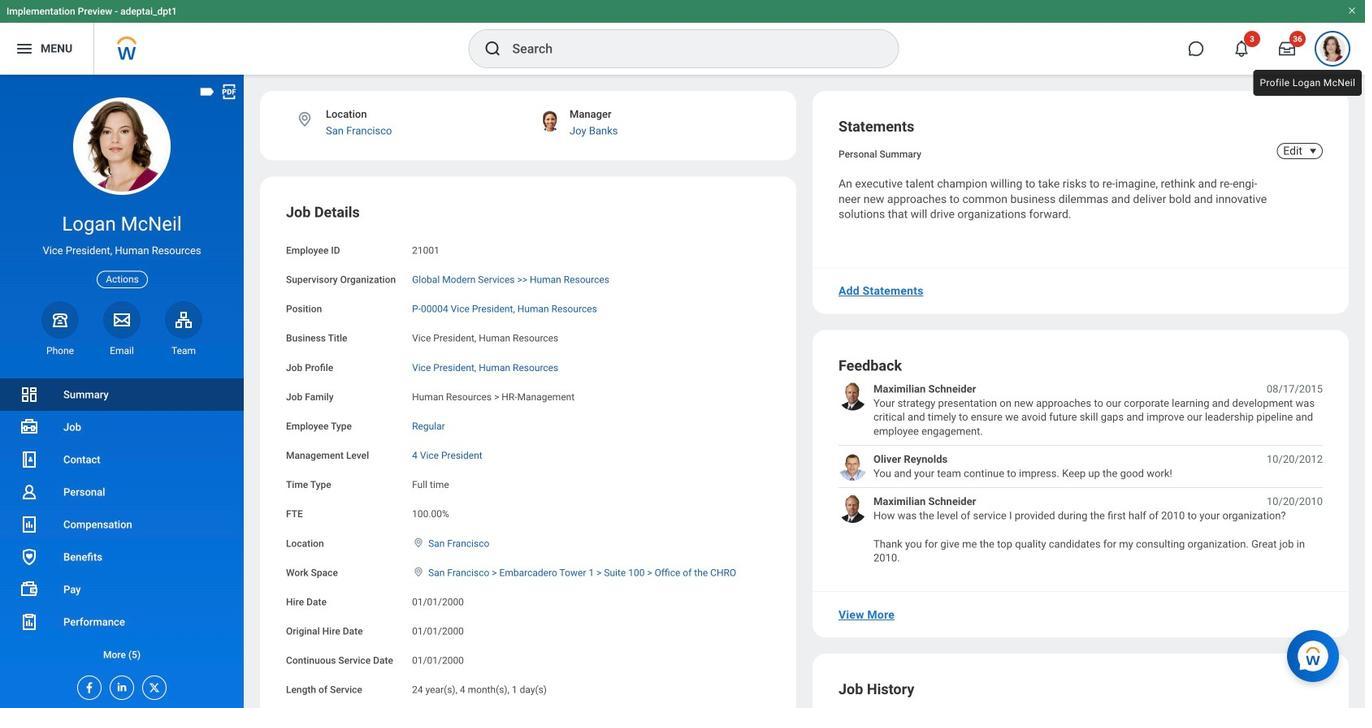 Task type: locate. For each thing, give the bounding box(es) containing it.
inbox large image
[[1279, 41, 1295, 57]]

email logan mcneil element
[[103, 344, 141, 358]]

1 employee's photo (maximilian schneider) image from the top
[[839, 382, 867, 411]]

1 vertical spatial employee's photo (maximilian schneider) image
[[839, 495, 867, 523]]

linkedin image
[[111, 677, 128, 694]]

benefits image
[[20, 548, 39, 567]]

0 horizontal spatial list
[[0, 379, 244, 671]]

search image
[[483, 39, 503, 59]]

banner
[[0, 0, 1365, 75]]

employee's photo (maximilian schneider) image up the employee's photo (oliver reynolds)
[[839, 382, 867, 411]]

x image
[[143, 677, 161, 695]]

0 vertical spatial employee's photo (maximilian schneider) image
[[839, 382, 867, 411]]

view printable version (pdf) image
[[220, 83, 238, 101]]

close environment banner image
[[1347, 6, 1357, 15]]

employee's photo (maximilian schneider) image
[[839, 382, 867, 411], [839, 495, 867, 523]]

performance image
[[20, 613, 39, 632]]

tooltip
[[1250, 67, 1365, 99]]

navigation pane region
[[0, 75, 244, 709]]

notifications large image
[[1234, 41, 1250, 57]]

location image
[[296, 111, 314, 128], [412, 537, 425, 549], [412, 567, 425, 578]]

2 vertical spatial location image
[[412, 567, 425, 578]]

employee's photo (oliver reynolds) image
[[839, 453, 867, 481]]

justify image
[[15, 39, 34, 59]]

employee's photo (maximilian schneider) image down the employee's photo (oliver reynolds)
[[839, 495, 867, 523]]

personal summary element
[[839, 145, 922, 160]]

list
[[0, 379, 244, 671], [839, 382, 1323, 566]]

Search Workday  search field
[[512, 31, 865, 67]]

group
[[286, 203, 770, 709]]

team logan mcneil element
[[165, 344, 202, 358]]



Task type: vqa. For each thing, say whether or not it's contained in the screenshot.
Annual
no



Task type: describe. For each thing, give the bounding box(es) containing it.
mail image
[[112, 310, 132, 330]]

phone logan mcneil element
[[41, 344, 79, 358]]

personal image
[[20, 483, 39, 502]]

tag image
[[198, 83, 216, 101]]

pay image
[[20, 580, 39, 600]]

caret down image
[[1304, 145, 1323, 158]]

2 employee's photo (maximilian schneider) image from the top
[[839, 495, 867, 523]]

1 horizontal spatial list
[[839, 382, 1323, 566]]

profile logan mcneil image
[[1320, 36, 1346, 65]]

contact image
[[20, 450, 39, 470]]

view team image
[[174, 310, 193, 330]]

job image
[[20, 418, 39, 437]]

phone image
[[49, 310, 72, 330]]

facebook image
[[78, 677, 96, 695]]

0 vertical spatial location image
[[296, 111, 314, 128]]

compensation image
[[20, 515, 39, 535]]

full time element
[[412, 476, 449, 491]]

1 vertical spatial location image
[[412, 537, 425, 549]]

summary image
[[20, 385, 39, 405]]



